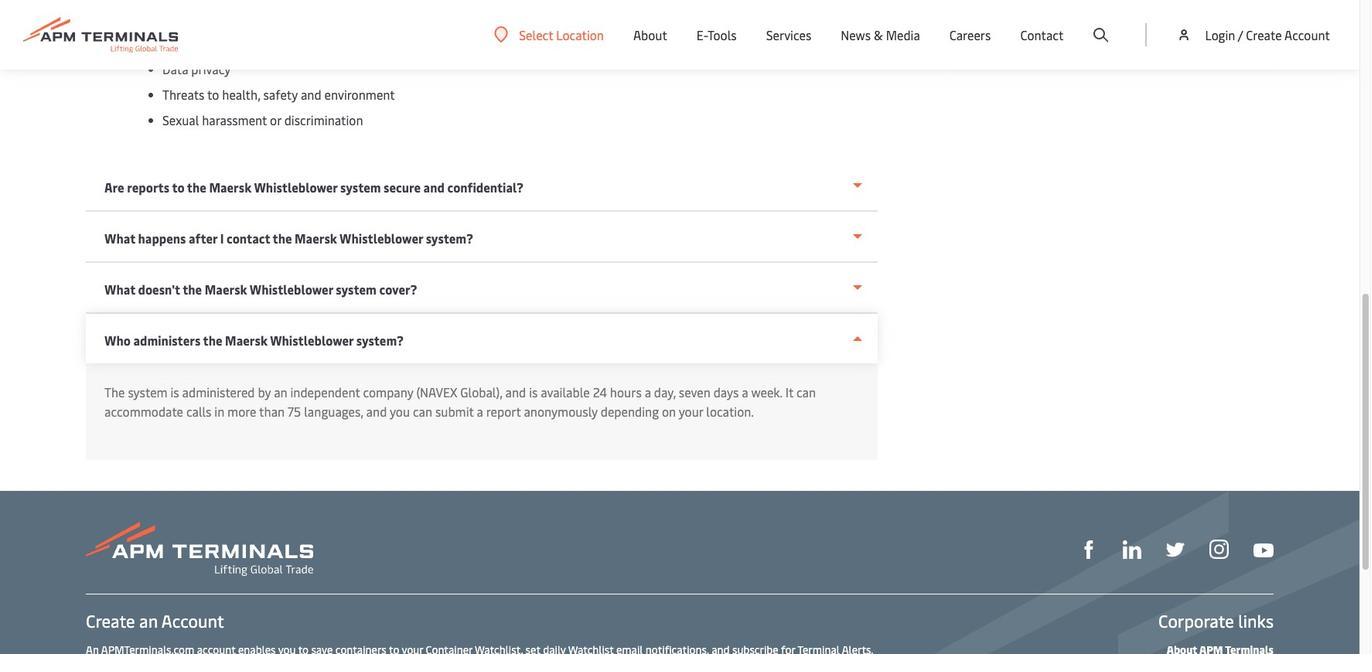 Task type: locate. For each thing, give the bounding box(es) containing it.
maersk up i
[[209, 179, 252, 196]]

what left the doesn't
[[104, 281, 135, 298]]

system? inside dropdown button
[[356, 332, 404, 349]]

what happens after i contact the maersk whistleblower system? button
[[86, 212, 878, 263]]

0 vertical spatial what
[[104, 230, 135, 247]]

1 vertical spatial create
[[86, 610, 135, 633]]

the inside 'dropdown button'
[[273, 230, 292, 247]]

login / create account link
[[1177, 0, 1330, 70]]

what happens after i contact the maersk whistleblower system?
[[104, 230, 473, 247]]

after
[[189, 230, 217, 247]]

0 horizontal spatial to
[[172, 179, 185, 196]]

maersk inside the "who administers the maersk whistleblower system?" dropdown button
[[225, 332, 268, 349]]

create
[[1246, 26, 1282, 43], [86, 610, 135, 633]]

services button
[[766, 0, 812, 70]]

1 horizontal spatial system?
[[426, 230, 473, 247]]

you
[[390, 403, 410, 420]]

health,
[[222, 86, 260, 103]]

i
[[220, 230, 224, 247]]

e-
[[697, 26, 708, 43]]

system? up what doesn't the maersk whistleblower system cover? dropdown button
[[426, 230, 473, 247]]

maersk down i
[[205, 281, 247, 298]]

harassment
[[202, 111, 267, 128]]

2 what from the top
[[104, 281, 135, 298]]

2 vertical spatial system
[[128, 384, 168, 401]]

to down privacy
[[207, 86, 219, 103]]

1 vertical spatial what
[[104, 281, 135, 298]]

1 horizontal spatial create
[[1246, 26, 1282, 43]]

1 vertical spatial account
[[161, 610, 224, 633]]

contact
[[1021, 26, 1064, 43]]

security
[[175, 35, 219, 52]]

1 vertical spatial to
[[172, 179, 185, 196]]

the inside dropdown button
[[203, 332, 222, 349]]

more
[[227, 403, 256, 420]]

can
[[797, 384, 816, 401], [413, 403, 432, 420]]

services
[[766, 26, 812, 43]]

1 horizontal spatial is
[[529, 384, 538, 401]]

24
[[593, 384, 607, 401]]

youtube image
[[1254, 544, 1274, 558]]

0 horizontal spatial can
[[413, 403, 432, 420]]

0 vertical spatial account
[[1285, 26, 1330, 43]]

account inside login / create account link
[[1285, 26, 1330, 43]]

and right secure
[[424, 179, 445, 196]]

account right /
[[1285, 26, 1330, 43]]

sexual harassment or discrimination
[[162, 111, 363, 128]]

whistleblower
[[254, 179, 338, 196], [340, 230, 423, 247], [250, 281, 333, 298], [270, 332, 354, 349]]

1 vertical spatial an
[[139, 610, 158, 633]]

1 horizontal spatial an
[[274, 384, 287, 401]]

instagram link
[[1210, 539, 1229, 560]]

can right "you"
[[413, 403, 432, 420]]

system?
[[426, 230, 473, 247], [356, 332, 404, 349]]

what inside 'dropdown button'
[[104, 230, 135, 247]]

threats
[[162, 86, 205, 103]]

what for what doesn't the maersk whistleblower system cover?
[[104, 281, 135, 298]]

0 horizontal spatial create
[[86, 610, 135, 633]]

news & media button
[[841, 0, 920, 70]]

a left day,
[[645, 384, 651, 401]]

0 vertical spatial create
[[1246, 26, 1282, 43]]

system left cover?
[[336, 281, 377, 298]]

system left secure
[[340, 179, 381, 196]]

what left happens at the left top of page
[[104, 230, 135, 247]]

is left available
[[529, 384, 538, 401]]

the right the doesn't
[[183, 281, 202, 298]]

tools
[[708, 26, 737, 43]]

facebook image
[[1080, 541, 1098, 559]]

location
[[556, 26, 604, 43]]

the
[[187, 179, 206, 196], [273, 230, 292, 247], [183, 281, 202, 298], [203, 332, 222, 349]]

the right reports
[[187, 179, 206, 196]]

competition
[[162, 9, 231, 26]]

0 horizontal spatial is
[[171, 384, 179, 401]]

0 vertical spatial an
[[274, 384, 287, 401]]

are reports to the maersk whistleblower system secure and confidential? button
[[86, 161, 878, 212]]

is up accommodate
[[171, 384, 179, 401]]

linkedin__x28_alt_x29__3_ link
[[1123, 539, 1142, 559]]

e-tools
[[697, 26, 737, 43]]

whistleblower up independent
[[270, 332, 354, 349]]

1 what from the top
[[104, 230, 135, 247]]

environment
[[325, 86, 395, 103]]

corporate links
[[1159, 610, 1274, 633]]

cover?
[[379, 281, 417, 298]]

week.
[[751, 384, 783, 401]]

account down apmt footer logo
[[161, 610, 224, 633]]

&
[[874, 26, 883, 43]]

maersk down are reports to the maersk whistleblower system secure and confidential?
[[295, 230, 337, 247]]

can right it
[[797, 384, 816, 401]]

maersk down what doesn't the maersk whistleblower system cover?
[[225, 332, 268, 349]]

what inside dropdown button
[[104, 281, 135, 298]]

1 vertical spatial system?
[[356, 332, 404, 349]]

maersk inside what happens after i contact the maersk whistleblower system? 'dropdown button'
[[295, 230, 337, 247]]

competition law
[[162, 9, 253, 26]]

0 horizontal spatial account
[[161, 610, 224, 633]]

create an account
[[86, 610, 224, 633]]

a down "global),"
[[477, 403, 483, 420]]

links
[[1239, 610, 1274, 633]]

account
[[1285, 26, 1330, 43], [161, 610, 224, 633]]

what
[[104, 230, 135, 247], [104, 281, 135, 298]]

1 vertical spatial can
[[413, 403, 432, 420]]

hours
[[610, 384, 642, 401]]

the right administers
[[203, 332, 222, 349]]

whistleblower up cover?
[[340, 230, 423, 247]]

submit
[[435, 403, 474, 420]]

login
[[1205, 26, 1236, 43]]

system up accommodate
[[128, 384, 168, 401]]

it
[[786, 384, 794, 401]]

what for what happens after i contact the maersk whistleblower system?
[[104, 230, 135, 247]]

and up discrimination
[[301, 86, 322, 103]]

corporate
[[1159, 610, 1235, 633]]

1 horizontal spatial can
[[797, 384, 816, 401]]

0 horizontal spatial system?
[[356, 332, 404, 349]]

who
[[104, 332, 131, 349]]

select
[[519, 26, 553, 43]]

an
[[274, 384, 287, 401], [139, 610, 158, 633]]

/
[[1238, 26, 1243, 43]]

sexual
[[162, 111, 199, 128]]

days
[[714, 384, 739, 401]]

linkedin image
[[1123, 541, 1142, 559]]

whistleblower up 'what happens after i contact the maersk whistleblower system?'
[[254, 179, 338, 196]]

a right days
[[742, 384, 749, 401]]

1 horizontal spatial to
[[207, 86, 219, 103]]

0 vertical spatial system?
[[426, 230, 473, 247]]

maersk
[[209, 179, 252, 196], [295, 230, 337, 247], [205, 281, 247, 298], [225, 332, 268, 349]]

to right reports
[[172, 179, 185, 196]]

independent
[[290, 384, 360, 401]]

careers
[[950, 26, 991, 43]]

in
[[214, 403, 224, 420]]

system? up company
[[356, 332, 404, 349]]

whistleblower inside dropdown button
[[270, 332, 354, 349]]

1 horizontal spatial account
[[1285, 26, 1330, 43]]

system
[[340, 179, 381, 196], [336, 281, 377, 298], [128, 384, 168, 401]]

the right the contact at left
[[273, 230, 292, 247]]

a
[[645, 384, 651, 401], [742, 384, 749, 401], [477, 403, 483, 420]]



Task type: describe. For each thing, give the bounding box(es) containing it.
day,
[[654, 384, 676, 401]]

1 vertical spatial system
[[336, 281, 377, 298]]

what doesn't the maersk whistleblower system cover?
[[104, 281, 417, 298]]

about
[[633, 26, 667, 43]]

contact
[[227, 230, 270, 247]]

select location button
[[494, 26, 604, 43]]

global),
[[461, 384, 503, 401]]

discrimination
[[284, 111, 363, 128]]

0 horizontal spatial a
[[477, 403, 483, 420]]

1 is from the left
[[171, 384, 179, 401]]

available
[[541, 384, 590, 401]]

whistleblower inside 'dropdown button'
[[340, 230, 423, 247]]

law
[[234, 9, 253, 26]]

0 vertical spatial can
[[797, 384, 816, 401]]

contact button
[[1021, 0, 1064, 70]]

who administers the maersk whistleblower system?
[[104, 332, 404, 349]]

system inside the system is administered by an independent company (navex global), and is available 24 hours a day, seven days a week. it can accommodate calls in more than 75 languages, and you can submit a report anonymously depending on your location.
[[128, 384, 168, 401]]

location.
[[706, 403, 754, 420]]

and up 'report' on the left of page
[[506, 384, 526, 401]]

company
[[363, 384, 413, 401]]

are
[[104, 179, 124, 196]]

(navex
[[416, 384, 458, 401]]

and inside dropdown button
[[424, 179, 445, 196]]

what doesn't the maersk whistleblower system cover? button
[[86, 263, 878, 314]]

secure
[[384, 179, 421, 196]]

login / create account
[[1205, 26, 1330, 43]]

confidential?
[[447, 179, 524, 196]]

news
[[841, 26, 871, 43]]

maersk inside what doesn't the maersk whistleblower system cover? dropdown button
[[205, 281, 247, 298]]

0 vertical spatial to
[[207, 86, 219, 103]]

instagram image
[[1210, 540, 1229, 560]]

accommodate
[[104, 403, 183, 420]]

your
[[679, 403, 703, 420]]

privacy
[[191, 60, 231, 77]]

anonymously
[[524, 403, 598, 420]]

depending
[[601, 403, 659, 420]]

doesn't
[[138, 281, 180, 298]]

about button
[[633, 0, 667, 70]]

maersk inside are reports to the maersk whistleblower system secure and confidential? dropdown button
[[209, 179, 252, 196]]

news & media
[[841, 26, 920, 43]]

shape link
[[1080, 539, 1098, 559]]

the system is administered by an independent company (navex global), and is available 24 hours a day, seven days a week. it can accommodate calls in more than 75 languages, and you can submit a report anonymously depending on your location.
[[104, 384, 816, 420]]

report
[[486, 403, 521, 420]]

administered
[[182, 384, 255, 401]]

it
[[162, 35, 172, 52]]

calls
[[186, 403, 211, 420]]

fill 44 link
[[1166, 539, 1185, 559]]

0 vertical spatial system
[[340, 179, 381, 196]]

are reports to the maersk whistleblower system secure and confidential?
[[104, 179, 524, 196]]

or
[[270, 111, 281, 128]]

apmt footer logo image
[[86, 522, 313, 576]]

data
[[162, 60, 188, 77]]

threats to health, safety and environment
[[162, 86, 395, 103]]

an inside the system is administered by an independent company (navex global), and is available 24 hours a day, seven days a week. it can accommodate calls in more than 75 languages, and you can submit a report anonymously depending on your location.
[[274, 384, 287, 401]]

happens
[[138, 230, 186, 247]]

you tube link
[[1254, 540, 1274, 559]]

e-tools button
[[697, 0, 737, 70]]

to inside dropdown button
[[172, 179, 185, 196]]

on
[[662, 403, 676, 420]]

2 horizontal spatial a
[[742, 384, 749, 401]]

2 is from the left
[[529, 384, 538, 401]]

it security
[[162, 35, 219, 52]]

select location
[[519, 26, 604, 43]]

and down company
[[366, 403, 387, 420]]

seven
[[679, 384, 711, 401]]

careers button
[[950, 0, 991, 70]]

administers
[[133, 332, 201, 349]]

75
[[288, 403, 301, 420]]

0 horizontal spatial an
[[139, 610, 158, 633]]

reports
[[127, 179, 169, 196]]

media
[[886, 26, 920, 43]]

who administers the maersk whistleblower system? button
[[86, 314, 878, 364]]

data privacy
[[162, 60, 231, 77]]

by
[[258, 384, 271, 401]]

languages,
[[304, 403, 363, 420]]

than
[[259, 403, 285, 420]]

twitter image
[[1166, 541, 1185, 559]]

whistleblower down 'what happens after i contact the maersk whistleblower system?'
[[250, 281, 333, 298]]

system? inside 'dropdown button'
[[426, 230, 473, 247]]

1 horizontal spatial a
[[645, 384, 651, 401]]

safety
[[263, 86, 298, 103]]

the
[[104, 384, 125, 401]]



Task type: vqa. For each thing, say whether or not it's contained in the screenshot.
los
no



